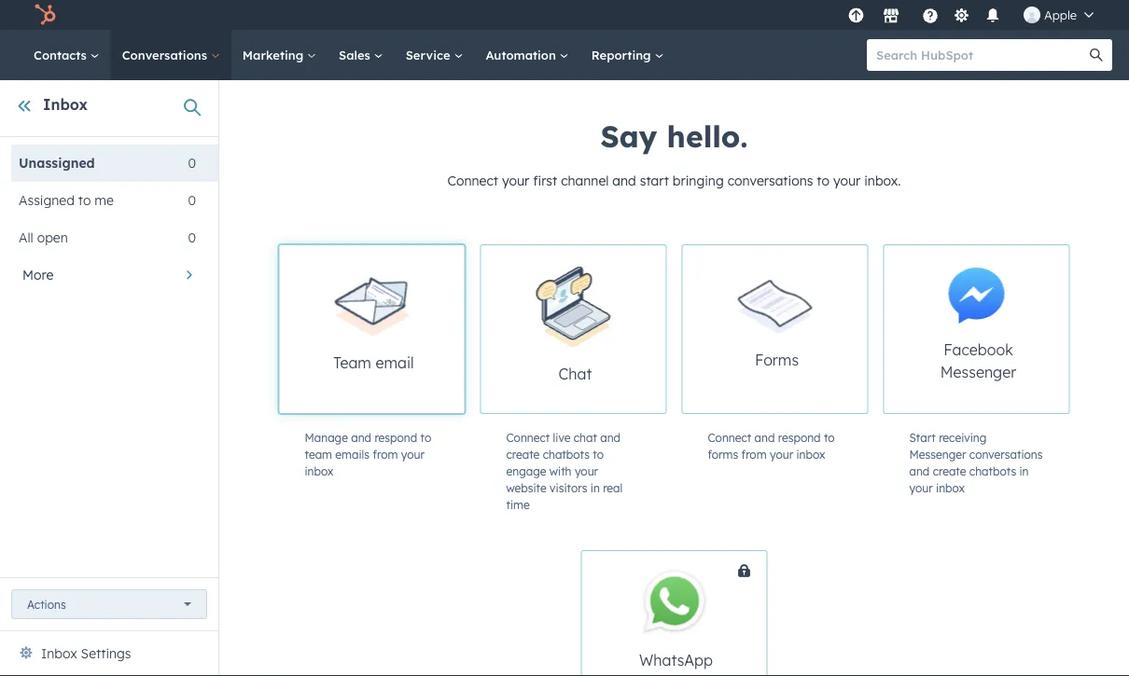 Task type: vqa. For each thing, say whether or not it's contained in the screenshot.


Task type: locate. For each thing, give the bounding box(es) containing it.
chat
[[574, 431, 597, 445]]

in inside start receiving messenger conversations and create chatbots in your inbox
[[1019, 464, 1029, 478]]

your inside connect and respond to forms from your inbox
[[770, 447, 793, 461]]

1 horizontal spatial conversations
[[969, 447, 1043, 461]]

unassigned
[[19, 155, 95, 171]]

team
[[333, 353, 371, 372]]

2 from from the left
[[741, 447, 767, 461]]

and inside manage and respond to team emails from your inbox
[[351, 431, 371, 445]]

chatbots inside the "connect live chat and create chatbots to engage with your website visitors in real time"
[[543, 447, 590, 461]]

inbox
[[796, 447, 825, 461], [305, 464, 334, 478], [936, 481, 965, 495]]

inbox left settings
[[41, 646, 77, 662]]

service link
[[394, 30, 474, 80]]

inbox down contacts link at the left of the page
[[43, 95, 88, 114]]

0 for to
[[188, 192, 196, 209]]

whatsapp
[[639, 651, 713, 670]]

assigned
[[19, 192, 75, 209]]

0 vertical spatial create
[[506, 447, 540, 461]]

1 respond from the left
[[375, 431, 417, 445]]

0 horizontal spatial respond
[[375, 431, 417, 445]]

1 vertical spatial inbox
[[305, 464, 334, 478]]

open
[[37, 230, 68, 246]]

search image
[[1090, 49, 1103, 62]]

hubspot image
[[34, 4, 56, 26]]

2 horizontal spatial inbox
[[936, 481, 965, 495]]

1 vertical spatial 0
[[188, 192, 196, 209]]

respond right manage
[[375, 431, 417, 445]]

chatbots
[[543, 447, 590, 461], [969, 464, 1016, 478]]

conversations
[[727, 173, 813, 189], [969, 447, 1043, 461]]

0 vertical spatial chatbots
[[543, 447, 590, 461]]

conversations right bringing
[[727, 173, 813, 189]]

1 vertical spatial in
[[590, 481, 600, 495]]

facebook messenger
[[940, 341, 1016, 382]]

0 horizontal spatial create
[[506, 447, 540, 461]]

inbox down team
[[305, 464, 334, 478]]

1 vertical spatial create
[[933, 464, 966, 478]]

1 vertical spatial inbox
[[41, 646, 77, 662]]

0
[[188, 155, 196, 171], [188, 192, 196, 209], [188, 230, 196, 246]]

1 from from the left
[[373, 447, 398, 461]]

engage
[[506, 464, 546, 478]]

your up the visitors
[[575, 464, 598, 478]]

respond inside connect and respond to forms from your inbox
[[778, 431, 821, 445]]

actions
[[27, 598, 66, 612]]

0 vertical spatial conversations
[[727, 173, 813, 189]]

2 vertical spatial inbox
[[936, 481, 965, 495]]

1 vertical spatial messenger
[[909, 447, 966, 461]]

with
[[549, 464, 572, 478]]

2 respond from the left
[[778, 431, 821, 445]]

your left first
[[502, 173, 529, 189]]

connect inside the "connect live chat and create chatbots to engage with your website visitors in real time"
[[506, 431, 550, 445]]

receiving
[[939, 431, 987, 445]]

1 horizontal spatial connect
[[506, 431, 550, 445]]

to inside the "connect live chat and create chatbots to engage with your website visitors in real time"
[[593, 447, 604, 461]]

1 horizontal spatial chatbots
[[969, 464, 1016, 478]]

me
[[95, 192, 114, 209]]

messenger down the "facebook"
[[940, 363, 1016, 382]]

and
[[612, 173, 636, 189], [351, 431, 371, 445], [600, 431, 621, 445], [754, 431, 775, 445], [909, 464, 930, 478]]

and inside connect and respond to forms from your inbox
[[754, 431, 775, 445]]

Forms checkbox
[[682, 244, 868, 414]]

settings link
[[950, 5, 973, 25]]

from
[[373, 447, 398, 461], [741, 447, 767, 461]]

actions button
[[11, 590, 207, 620]]

upgrade link
[[844, 5, 868, 25]]

inbox down receiving
[[936, 481, 965, 495]]

marketing link
[[231, 30, 328, 80]]

from inside manage and respond to team emails from your inbox
[[373, 447, 398, 461]]

1 0 from the top
[[188, 155, 196, 171]]

from right emails
[[373, 447, 398, 461]]

messenger down start
[[909, 447, 966, 461]]

0 vertical spatial messenger
[[940, 363, 1016, 382]]

your
[[502, 173, 529, 189], [833, 173, 861, 189], [401, 447, 424, 461], [770, 447, 793, 461], [575, 464, 598, 478], [909, 481, 933, 495]]

to
[[817, 173, 830, 189], [78, 192, 91, 209], [420, 431, 431, 445], [824, 431, 835, 445], [593, 447, 604, 461]]

and left start
[[612, 173, 636, 189]]

0 vertical spatial in
[[1019, 464, 1029, 478]]

1 horizontal spatial respond
[[778, 431, 821, 445]]

respond down forms
[[778, 431, 821, 445]]

all open
[[19, 230, 68, 246]]

hello.
[[667, 118, 748, 155]]

upgrade image
[[848, 8, 864, 25]]

2 0 from the top
[[188, 192, 196, 209]]

and down start
[[909, 464, 930, 478]]

marketplaces button
[[871, 0, 911, 30]]

inbox for inbox settings
[[41, 646, 77, 662]]

apple
[[1044, 7, 1077, 22]]

chatbots down receiving
[[969, 464, 1016, 478]]

from right forms
[[741, 447, 767, 461]]

1 horizontal spatial from
[[741, 447, 767, 461]]

search button
[[1081, 39, 1112, 71]]

connect up forms
[[708, 431, 751, 445]]

chatbots down live
[[543, 447, 590, 461]]

and up emails
[[351, 431, 371, 445]]

0 vertical spatial inbox
[[796, 447, 825, 461]]

all
[[19, 230, 33, 246]]

inbox right forms
[[796, 447, 825, 461]]

respond inside manage and respond to team emails from your inbox
[[375, 431, 417, 445]]

0 horizontal spatial connect
[[447, 173, 498, 189]]

inbox
[[43, 95, 88, 114], [41, 646, 77, 662]]

0 vertical spatial inbox
[[43, 95, 88, 114]]

live
[[553, 431, 571, 445]]

conversations down receiving
[[969, 447, 1043, 461]]

your right emails
[[401, 447, 424, 461]]

reporting link
[[580, 30, 675, 80]]

1 horizontal spatial inbox
[[796, 447, 825, 461]]

3 0 from the top
[[188, 230, 196, 246]]

apple lee image
[[1024, 7, 1040, 23]]

inbox settings link
[[41, 643, 131, 665]]

notifications image
[[984, 8, 1001, 25]]

and right chat
[[600, 431, 621, 445]]

1 horizontal spatial create
[[933, 464, 966, 478]]

and inside start receiving messenger conversations and create chatbots in your inbox
[[909, 464, 930, 478]]

team
[[305, 447, 332, 461]]

help image
[[922, 8, 939, 25]]

team email
[[333, 353, 414, 372]]

2 horizontal spatial connect
[[708, 431, 751, 445]]

chat
[[559, 364, 592, 383]]

connect left first
[[447, 173, 498, 189]]

0 horizontal spatial inbox
[[305, 464, 334, 478]]

facebook
[[944, 341, 1013, 359]]

0 vertical spatial 0
[[188, 155, 196, 171]]

Facebook Messenger checkbox
[[883, 244, 1070, 414]]

hubspot link
[[22, 4, 70, 26]]

1 horizontal spatial in
[[1019, 464, 1029, 478]]

2 vertical spatial 0
[[188, 230, 196, 246]]

create
[[506, 447, 540, 461], [933, 464, 966, 478]]

0 for open
[[188, 230, 196, 246]]

start receiving messenger conversations and create chatbots in your inbox
[[909, 431, 1043, 495]]

1 vertical spatial conversations
[[969, 447, 1043, 461]]

your right forms
[[770, 447, 793, 461]]

your down start
[[909, 481, 933, 495]]

to inside connect and respond to forms from your inbox
[[824, 431, 835, 445]]

0 horizontal spatial from
[[373, 447, 398, 461]]

create up engage at the left
[[506, 447, 540, 461]]

respond
[[375, 431, 417, 445], [778, 431, 821, 445]]

connect inside connect and respond to forms from your inbox
[[708, 431, 751, 445]]

and down forms
[[754, 431, 775, 445]]

email
[[375, 353, 414, 372]]

0 horizontal spatial in
[[590, 481, 600, 495]]

messenger inside checkbox
[[940, 363, 1016, 382]]

messenger
[[940, 363, 1016, 382], [909, 447, 966, 461]]

sales
[[339, 47, 374, 63]]

connect
[[447, 173, 498, 189], [506, 431, 550, 445], [708, 431, 751, 445]]

0 horizontal spatial chatbots
[[543, 447, 590, 461]]

connect up engage at the left
[[506, 431, 550, 445]]

in
[[1019, 464, 1029, 478], [590, 481, 600, 495]]

to inside manage and respond to team emails from your inbox
[[420, 431, 431, 445]]

create down receiving
[[933, 464, 966, 478]]

start
[[909, 431, 936, 445]]

1 vertical spatial chatbots
[[969, 464, 1016, 478]]

Search HubSpot search field
[[867, 39, 1095, 71]]



Task type: describe. For each thing, give the bounding box(es) containing it.
contacts
[[34, 47, 90, 63]]

chatbots inside start receiving messenger conversations and create chatbots in your inbox
[[969, 464, 1016, 478]]

settings
[[81, 646, 131, 662]]

manage and respond to team emails from your inbox
[[305, 431, 431, 478]]

conversations inside start receiving messenger conversations and create chatbots in your inbox
[[969, 447, 1043, 461]]

respond for team email
[[375, 431, 417, 445]]

assigned to me
[[19, 192, 114, 209]]

time
[[506, 498, 530, 512]]

connect your first channel and start bringing conversations to your inbox.
[[447, 173, 901, 189]]

your left inbox.
[[833, 173, 861, 189]]

inbox inside manage and respond to team emails from your inbox
[[305, 464, 334, 478]]

start
[[640, 173, 669, 189]]

reporting
[[591, 47, 655, 63]]

website
[[506, 481, 547, 495]]

conversations
[[122, 47, 211, 63]]

say hello.
[[600, 118, 748, 155]]

settings image
[[953, 8, 970, 25]]

Chat checkbox
[[480, 244, 667, 414]]

more
[[22, 267, 53, 283]]

service
[[406, 47, 454, 63]]

0 horizontal spatial conversations
[[727, 173, 813, 189]]

apple button
[[1012, 0, 1105, 30]]

WhatsApp checkbox
[[581, 551, 837, 676]]

from inside connect and respond to forms from your inbox
[[741, 447, 767, 461]]

respond for forms
[[778, 431, 821, 445]]

inbox inside start receiving messenger conversations and create chatbots in your inbox
[[936, 481, 965, 495]]

apple menu
[[843, 0, 1107, 30]]

connect live chat and create chatbots to engage with your website visitors in real time
[[506, 431, 623, 512]]

emails
[[335, 447, 370, 461]]

in inside the "connect live chat and create chatbots to engage with your website visitors in real time"
[[590, 481, 600, 495]]

manage
[[305, 431, 348, 445]]

connect for forms
[[708, 431, 751, 445]]

bringing
[[673, 173, 724, 189]]

help button
[[914, 0, 946, 30]]

inbox for inbox
[[43, 95, 88, 114]]

inbox inside connect and respond to forms from your inbox
[[796, 447, 825, 461]]

automation link
[[474, 30, 580, 80]]

your inside start receiving messenger conversations and create chatbots in your inbox
[[909, 481, 933, 495]]

marketplaces image
[[883, 8, 899, 25]]

say
[[600, 118, 657, 155]]

and inside the "connect live chat and create chatbots to engage with your website visitors in real time"
[[600, 431, 621, 445]]

create inside the "connect live chat and create chatbots to engage with your website visitors in real time"
[[506, 447, 540, 461]]

first
[[533, 173, 557, 189]]

marketing
[[242, 47, 307, 63]]

automation
[[486, 47, 560, 63]]

visitors
[[550, 481, 587, 495]]

sales link
[[328, 30, 394, 80]]

connect for chat
[[506, 431, 550, 445]]

channel
[[561, 173, 609, 189]]

your inside the "connect live chat and create chatbots to engage with your website visitors in real time"
[[575, 464, 598, 478]]

messenger inside start receiving messenger conversations and create chatbots in your inbox
[[909, 447, 966, 461]]

forms
[[755, 351, 799, 370]]

connect and respond to forms from your inbox
[[708, 431, 835, 461]]

notifications button
[[977, 0, 1009, 30]]

Team email checkbox
[[279, 244, 465, 414]]

forms
[[708, 447, 738, 461]]

contacts link
[[22, 30, 111, 80]]

create inside start receiving messenger conversations and create chatbots in your inbox
[[933, 464, 966, 478]]

conversations link
[[111, 30, 231, 80]]

real
[[603, 481, 623, 495]]

your inside manage and respond to team emails from your inbox
[[401, 447, 424, 461]]

inbox settings
[[41, 646, 131, 662]]

inbox.
[[864, 173, 901, 189]]



